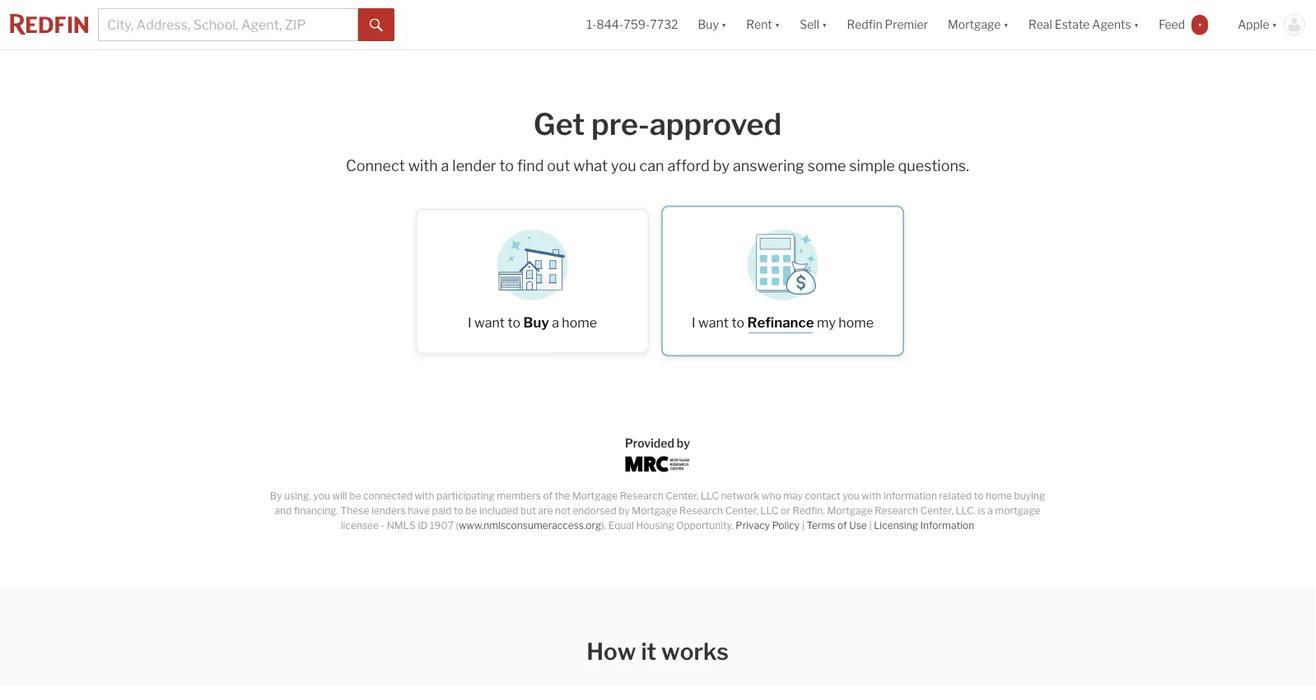 Task type: vqa. For each thing, say whether or not it's contained in the screenshot.
TODAY,
no



Task type: describe. For each thing, give the bounding box(es) containing it.
▾ for rent ▾
[[775, 18, 780, 32]]

1 | from the left
[[802, 520, 804, 531]]

i want to refinance my home
[[692, 314, 874, 331]]

sell
[[800, 18, 819, 32]]

buy ▾ button
[[698, 0, 727, 49]]

want for refinance
[[698, 315, 729, 331]]

1-844-759-7732
[[587, 18, 678, 32]]

1 vertical spatial by
[[677, 437, 690, 451]]

how it works
[[586, 638, 729, 666]]

apple ▾
[[1238, 18, 1277, 32]]

(
[[456, 520, 459, 531]]

real estate agents ▾ button
[[1019, 0, 1149, 49]]

0 horizontal spatial you
[[313, 490, 330, 502]]

redfin premier
[[847, 18, 928, 32]]

and
[[275, 505, 292, 517]]

rent ▾ button
[[736, 0, 790, 49]]

licensing information link
[[874, 520, 974, 531]]

afford
[[667, 157, 710, 175]]

▾ for buy ▾
[[721, 18, 727, 32]]

apple
[[1238, 18, 1269, 32]]

www.nmlsconsumeraccess.org ). equal housing opportunity. privacy policy | terms of use | licensing information
[[459, 520, 974, 531]]

0 horizontal spatial center,
[[666, 490, 699, 502]]

members
[[497, 490, 541, 502]]

privacy policy link
[[736, 520, 800, 531]]

by
[[270, 490, 282, 502]]

with up use on the right bottom
[[862, 490, 881, 502]]

mortgage
[[995, 505, 1040, 517]]

2 | from the left
[[869, 520, 872, 531]]

0 vertical spatial llc
[[701, 490, 719, 502]]

real
[[1028, 18, 1052, 32]]

using,
[[284, 490, 311, 502]]

id
[[418, 520, 428, 531]]

▾ inside dropdown button
[[1134, 18, 1139, 32]]

is
[[978, 505, 985, 517]]

City, Address, School, Agent, ZIP search field
[[98, 8, 358, 41]]

rent ▾
[[746, 18, 780, 32]]

rent
[[746, 18, 772, 32]]

policy
[[772, 520, 800, 531]]

0 horizontal spatial research
[[620, 490, 663, 502]]

1 vertical spatial buy
[[523, 314, 549, 331]]

some
[[808, 157, 846, 175]]

1-844-759-7732 link
[[587, 18, 678, 32]]

terms of use link
[[807, 520, 867, 531]]

estate
[[1055, 18, 1090, 32]]

connect with a lender to find out what you can afford by answering some simple questions.
[[346, 157, 969, 175]]

may
[[783, 490, 803, 502]]

paid
[[432, 505, 452, 517]]

financing.
[[294, 505, 338, 517]]

information
[[884, 490, 937, 502]]

information
[[920, 520, 974, 531]]

out
[[547, 157, 570, 175]]

i for buy
[[468, 315, 471, 331]]

connect
[[346, 157, 405, 175]]

use
[[849, 520, 867, 531]]

but
[[521, 505, 536, 517]]

will
[[332, 490, 347, 502]]

who
[[762, 490, 781, 502]]

the
[[555, 490, 570, 502]]

▾ for apple ▾
[[1272, 18, 1277, 32]]

housing
[[636, 520, 674, 531]]

approved
[[649, 106, 782, 142]]

sell ▾
[[800, 18, 827, 32]]

1907
[[430, 520, 454, 531]]

how
[[586, 638, 636, 666]]

a inside by using, you will be connected with participating members of the mortgage research center, llc network who may contact you with information related to home buying and financing. these lenders have paid to be included but are not endorsed by mortgage research center, llc or redfin. mortgage research center, llc. is a mortgage licensee - nmls id 1907 (
[[987, 505, 993, 517]]

want for buy
[[474, 315, 505, 331]]

can
[[639, 157, 664, 175]]

with right connect
[[408, 157, 438, 175]]

0 horizontal spatial a
[[441, 157, 449, 175]]

home for buy
[[562, 315, 597, 331]]

2 horizontal spatial you
[[843, 490, 859, 502]]

terms
[[807, 520, 835, 531]]

lender
[[452, 157, 496, 175]]

mortgage up use on the right bottom
[[827, 505, 873, 517]]

mortgage ▾ button
[[938, 0, 1019, 49]]

network
[[721, 490, 759, 502]]

refinance
[[747, 314, 814, 331]]

0 vertical spatial be
[[349, 490, 361, 502]]

equal
[[608, 520, 634, 531]]

mortgage research center image
[[625, 457, 690, 472]]

2 horizontal spatial center,
[[920, 505, 953, 517]]

included
[[479, 505, 518, 517]]

llc.
[[956, 505, 976, 517]]

or
[[781, 505, 790, 517]]

works
[[661, 638, 729, 666]]



Task type: locate. For each thing, give the bounding box(es) containing it.
1 horizontal spatial want
[[698, 315, 729, 331]]

home inside i want to refinance my home
[[839, 315, 874, 331]]

|
[[802, 520, 804, 531], [869, 520, 872, 531]]

3 ▾ from the left
[[822, 18, 827, 32]]

home
[[562, 315, 597, 331], [839, 315, 874, 331], [986, 490, 1012, 502]]

759-
[[624, 18, 650, 32]]

contact
[[805, 490, 840, 502]]

get pre-approved
[[533, 106, 782, 142]]

0 horizontal spatial by
[[619, 505, 630, 517]]

▾ right apple
[[1272, 18, 1277, 32]]

1 horizontal spatial |
[[869, 520, 872, 531]]

6 ▾ from the left
[[1272, 18, 1277, 32]]

mortgage left real
[[948, 18, 1001, 32]]

2 i from the left
[[692, 315, 695, 331]]

home inside by using, you will be connected with participating members of the mortgage research center, llc network who may contact you with information related to home buying and financing. these lenders have paid to be included but are not endorsed by mortgage research center, llc or redfin. mortgage research center, llc. is a mortgage licensee - nmls id 1907 (
[[986, 490, 1012, 502]]

be up "these" at the left bottom
[[349, 490, 361, 502]]

pre-
[[591, 106, 649, 142]]

mortgage up housing
[[632, 505, 677, 517]]

mortgage ▾ button
[[948, 0, 1009, 49]]

center, up information
[[920, 505, 953, 517]]

opportunity.
[[676, 520, 734, 531]]

to
[[500, 157, 514, 175], [508, 315, 520, 331], [732, 315, 744, 331], [974, 490, 984, 502], [454, 505, 463, 517]]

0 horizontal spatial be
[[349, 490, 361, 502]]

•
[[1198, 19, 1201, 31]]

want inside i want to buy a home
[[474, 315, 505, 331]]

2 horizontal spatial a
[[987, 505, 993, 517]]

of
[[543, 490, 553, 502], [837, 520, 847, 531]]

option group containing buy
[[402, 194, 913, 369]]

of for terms
[[837, 520, 847, 531]]

you up financing.
[[313, 490, 330, 502]]

i
[[468, 315, 471, 331], [692, 315, 695, 331]]

not
[[555, 505, 570, 517]]

of left the
[[543, 490, 553, 502]]

1 horizontal spatial home
[[839, 315, 874, 331]]

you left can
[[611, 157, 636, 175]]

i inside i want to refinance my home
[[692, 315, 695, 331]]

▾ for mortgage ▾
[[1003, 18, 1009, 32]]

buying
[[1014, 490, 1045, 502]]

these
[[341, 505, 369, 517]]

▾ right rent
[[775, 18, 780, 32]]

nmls
[[387, 520, 416, 531]]

1-
[[587, 18, 597, 32]]

a inside i want to buy a home
[[552, 315, 559, 331]]

0 horizontal spatial of
[[543, 490, 553, 502]]

1 horizontal spatial of
[[837, 520, 847, 531]]

feed
[[1159, 18, 1185, 32]]

want inside i want to refinance my home
[[698, 315, 729, 331]]

1 horizontal spatial buy
[[698, 18, 719, 32]]

by up mortgage research center "image" at the bottom of page
[[677, 437, 690, 451]]

mortgage ▾
[[948, 18, 1009, 32]]

www.nmlsconsumeraccess.org link
[[459, 520, 601, 531]]

0 horizontal spatial i
[[468, 315, 471, 331]]

mortgage inside mortgage ▾ dropdown button
[[948, 18, 1001, 32]]

1 i from the left
[[468, 315, 471, 331]]

research up opportunity.
[[679, 505, 723, 517]]

provided by
[[625, 437, 690, 451]]

you
[[611, 157, 636, 175], [313, 490, 330, 502], [843, 490, 859, 502]]

1 vertical spatial llc
[[760, 505, 779, 517]]

a
[[441, 157, 449, 175], [552, 315, 559, 331], [987, 505, 993, 517]]

www.nmlsconsumeraccess.org
[[459, 520, 601, 531]]

1 vertical spatial of
[[837, 520, 847, 531]]

to inside i want to refinance my home
[[732, 315, 744, 331]]

simple questions.
[[849, 157, 969, 175]]

research up housing
[[620, 490, 663, 502]]

home for refinance
[[839, 315, 874, 331]]

participating
[[436, 490, 495, 502]]

center, up opportunity.
[[666, 490, 699, 502]]

0 horizontal spatial home
[[562, 315, 597, 331]]

research up licensing
[[875, 505, 918, 517]]

2 horizontal spatial by
[[713, 157, 730, 175]]

of for members
[[543, 490, 553, 502]]

real estate agents ▾
[[1028, 18, 1139, 32]]

agents
[[1092, 18, 1131, 32]]

it
[[641, 638, 656, 666]]

by up the equal
[[619, 505, 630, 517]]

get
[[533, 106, 585, 142]]

sell ▾ button
[[790, 0, 837, 49]]

submit search image
[[370, 19, 383, 32]]

answering
[[733, 157, 804, 175]]

you right contact
[[843, 490, 859, 502]]

llc up privacy policy link
[[760, 505, 779, 517]]

redfin premier button
[[837, 0, 938, 49]]

with up have
[[415, 490, 434, 502]]

redfin
[[847, 18, 882, 32]]

1 horizontal spatial be
[[465, 505, 477, 517]]

▾ right agents
[[1134, 18, 1139, 32]]

center,
[[666, 490, 699, 502], [725, 505, 758, 517], [920, 505, 953, 517]]

of left use on the right bottom
[[837, 520, 847, 531]]

2 want from the left
[[698, 315, 729, 331]]

| right use on the right bottom
[[869, 520, 872, 531]]

center, down network
[[725, 505, 758, 517]]

2 horizontal spatial research
[[875, 505, 918, 517]]

844-
[[597, 18, 624, 32]]

what
[[573, 157, 608, 175]]

are
[[538, 505, 553, 517]]

redfin.
[[792, 505, 825, 517]]

1 ▾ from the left
[[721, 18, 727, 32]]

buy
[[698, 18, 719, 32], [523, 314, 549, 331]]

real estate agents ▾ link
[[1028, 0, 1139, 49]]

0 horizontal spatial llc
[[701, 490, 719, 502]]

0 vertical spatial by
[[713, 157, 730, 175]]

i for refinance
[[692, 315, 695, 331]]

be down participating
[[465, 505, 477, 517]]

1 vertical spatial a
[[552, 315, 559, 331]]

provided
[[625, 437, 674, 451]]

by using, you will be connected with participating members of the mortgage research center, llc network who may contact you with information related to home buying and financing. these lenders have paid to be included but are not endorsed by mortgage research center, llc or redfin. mortgage research center, llc. is a mortgage licensee - nmls id 1907 (
[[270, 490, 1045, 531]]

1 vertical spatial be
[[465, 505, 477, 517]]

▾ left rent
[[721, 18, 727, 32]]

mortgage up endorsed
[[572, 490, 618, 502]]

1 horizontal spatial by
[[677, 437, 690, 451]]

0 vertical spatial of
[[543, 490, 553, 502]]

0 vertical spatial a
[[441, 157, 449, 175]]

i want to buy a home
[[468, 314, 597, 331]]

licensing
[[874, 520, 918, 531]]

home inside i want to buy a home
[[562, 315, 597, 331]]

my
[[817, 315, 836, 331]]

i inside i want to buy a home
[[468, 315, 471, 331]]

▾ right sell
[[822, 18, 827, 32]]

0 horizontal spatial want
[[474, 315, 505, 331]]

1 horizontal spatial llc
[[760, 505, 779, 517]]

by inside by using, you will be connected with participating members of the mortgage research center, llc network who may contact you with information related to home buying and financing. these lenders have paid to be included but are not endorsed by mortgage research center, llc or redfin. mortgage research center, llc. is a mortgage licensee - nmls id 1907 (
[[619, 505, 630, 517]]

2 ▾ from the left
[[775, 18, 780, 32]]

1 want from the left
[[474, 315, 505, 331]]

0 vertical spatial buy
[[698, 18, 719, 32]]

licensee
[[341, 520, 379, 531]]

with
[[408, 157, 438, 175], [415, 490, 434, 502], [862, 490, 881, 502]]

of inside by using, you will be connected with participating members of the mortgage research center, llc network who may contact you with information related to home buying and financing. these lenders have paid to be included but are not endorsed by mortgage research center, llc or redfin. mortgage research center, llc. is a mortgage licensee - nmls id 1907 (
[[543, 490, 553, 502]]

rent ▾ button
[[746, 0, 780, 49]]

buy ▾ button
[[688, 0, 736, 49]]

).
[[601, 520, 606, 531]]

| down redfin. at the right bottom
[[802, 520, 804, 531]]

llc up opportunity.
[[701, 490, 719, 502]]

1 horizontal spatial research
[[679, 505, 723, 517]]

be
[[349, 490, 361, 502], [465, 505, 477, 517]]

▾
[[721, 18, 727, 32], [775, 18, 780, 32], [822, 18, 827, 32], [1003, 18, 1009, 32], [1134, 18, 1139, 32], [1272, 18, 1277, 32]]

1 horizontal spatial a
[[552, 315, 559, 331]]

2 horizontal spatial home
[[986, 490, 1012, 502]]

by right the 'afford'
[[713, 157, 730, 175]]

▾ for sell ▾
[[822, 18, 827, 32]]

7732
[[650, 18, 678, 32]]

premier
[[885, 18, 928, 32]]

lenders
[[371, 505, 406, 517]]

-
[[381, 520, 385, 531]]

0 horizontal spatial buy
[[523, 314, 549, 331]]

2 vertical spatial a
[[987, 505, 993, 517]]

0 horizontal spatial |
[[802, 520, 804, 531]]

related
[[939, 490, 972, 502]]

to inside i want to buy a home
[[508, 315, 520, 331]]

5 ▾ from the left
[[1134, 18, 1139, 32]]

1 horizontal spatial you
[[611, 157, 636, 175]]

buy inside dropdown button
[[698, 18, 719, 32]]

privacy
[[736, 520, 770, 531]]

1 horizontal spatial i
[[692, 315, 695, 331]]

option group
[[402, 194, 913, 369]]

2 vertical spatial by
[[619, 505, 630, 517]]

1 horizontal spatial center,
[[725, 505, 758, 517]]

llc
[[701, 490, 719, 502], [760, 505, 779, 517]]

4 ▾ from the left
[[1003, 18, 1009, 32]]

find
[[517, 157, 544, 175]]

sell ▾ button
[[800, 0, 827, 49]]

want
[[474, 315, 505, 331], [698, 315, 729, 331]]

▾ left real
[[1003, 18, 1009, 32]]



